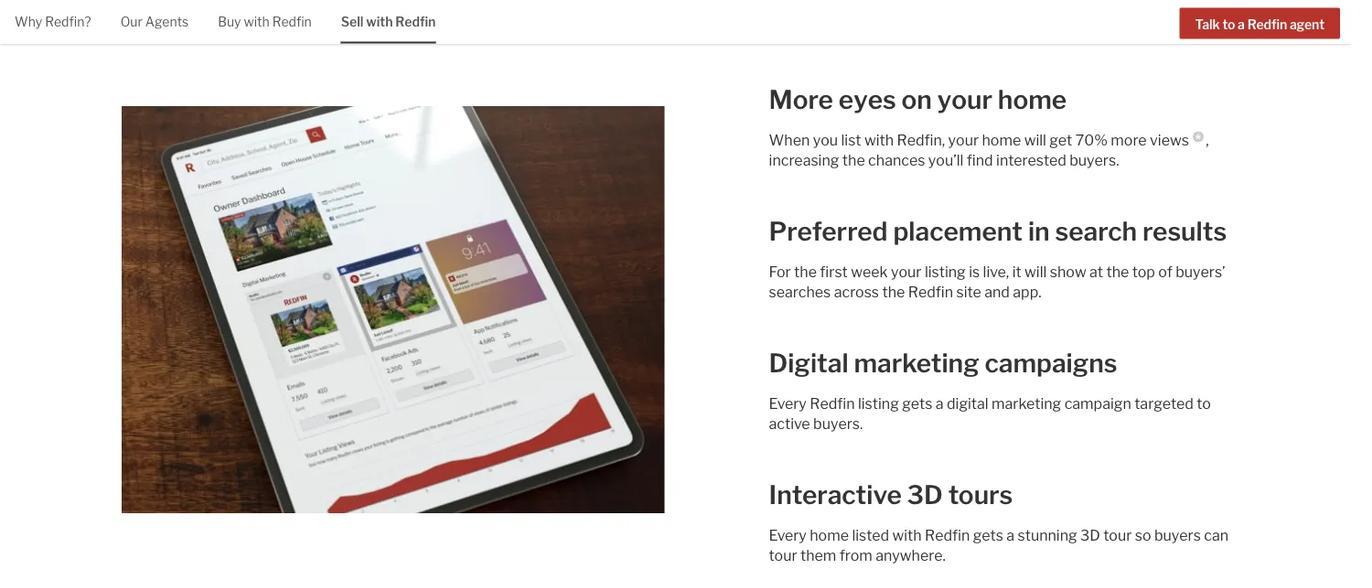 Task type: locate. For each thing, give the bounding box(es) containing it.
active
[[769, 415, 810, 433]]

2 vertical spatial home
[[810, 527, 849, 545]]

talk
[[1195, 16, 1220, 32]]

redfin left sell
[[272, 14, 312, 30]]

0 horizontal spatial marketing
[[854, 348, 980, 379]]

more
[[1111, 132, 1147, 150]]

1 vertical spatial buyers.
[[813, 415, 863, 433]]

the down list
[[843, 152, 865, 170]]

0 vertical spatial buyers.
[[1070, 152, 1120, 170]]

tablet with the owner dashboard image
[[122, 107, 665, 514]]

every for every redfin listing gets a digital marketing campaign targeted to active buyers.
[[769, 395, 807, 413]]

listing inside for the first week your listing is live, it will show at the top of buyers' searches across the redfin site and app.
[[925, 264, 966, 281]]

with up chances
[[865, 132, 894, 150]]

1 vertical spatial 3d
[[1081, 527, 1101, 545]]

every inside every home listed with redfin gets a stunning 3d tour so buyers can tour them from anywhere.
[[769, 527, 807, 545]]

a inside every home listed with redfin gets a stunning 3d tour so buyers can tour them from anywhere.
[[1007, 527, 1015, 545]]

at
[[1090, 264, 1104, 281]]

0 horizontal spatial 3d
[[907, 480, 943, 511]]

0 horizontal spatial listing
[[858, 395, 899, 413]]

redfin up anywhere.
[[925, 527, 970, 545]]

placement
[[893, 216, 1023, 247]]

every inside every redfin listing gets a digital marketing campaign targeted to active buyers.
[[769, 395, 807, 413]]

1 horizontal spatial a
[[1007, 527, 1015, 545]]

tour left so
[[1104, 527, 1132, 545]]

disclaimer image
[[1193, 132, 1204, 143]]

will up "interested"
[[1024, 132, 1047, 150]]

anywhere.
[[876, 547, 946, 565]]

buyers. down 70%
[[1070, 152, 1120, 170]]

0 horizontal spatial buyers.
[[813, 415, 863, 433]]

gets inside every home listed with redfin gets a stunning 3d tour so buyers can tour them from anywhere.
[[973, 527, 1004, 545]]

more eyes on your home
[[769, 84, 1067, 115]]

0 horizontal spatial gets
[[902, 395, 933, 413]]

2 vertical spatial a
[[1007, 527, 1015, 545]]

to inside every redfin listing gets a digital marketing campaign targeted to active buyers.
[[1197, 395, 1211, 413]]

will
[[1024, 132, 1047, 150], [1025, 264, 1047, 281]]

for
[[769, 264, 791, 281]]

show
[[1050, 264, 1087, 281]]

the inside the , increasing the chances you'll find interested buyers.
[[843, 152, 865, 170]]

the right at
[[1107, 264, 1129, 281]]

for the first week your listing is live, it will show at the top of buyers' searches across the redfin site and app.
[[769, 264, 1226, 302]]

week
[[851, 264, 888, 281]]

gets down tours
[[973, 527, 1004, 545]]

your inside for the first week your listing is live, it will show at the top of buyers' searches across the redfin site and app.
[[891, 264, 922, 281]]

from
[[840, 547, 873, 565]]

0 horizontal spatial a
[[936, 395, 944, 413]]

with inside buy with redfin link
[[244, 14, 270, 30]]

0 vertical spatial gets
[[902, 395, 933, 413]]

marketing down campaigns
[[992, 395, 1062, 413]]

buyers. inside every redfin listing gets a digital marketing campaign targeted to active buyers.
[[813, 415, 863, 433]]

1 vertical spatial to
[[1197, 395, 1211, 413]]

home
[[998, 84, 1067, 115], [982, 132, 1021, 150], [810, 527, 849, 545]]

searches
[[769, 284, 831, 302]]

a
[[1238, 16, 1245, 32], [936, 395, 944, 413], [1007, 527, 1015, 545]]

of
[[1159, 264, 1173, 281]]

can
[[1204, 527, 1229, 545]]

1 vertical spatial tour
[[769, 547, 797, 565]]

1 vertical spatial gets
[[973, 527, 1004, 545]]

0 vertical spatial your
[[938, 84, 993, 115]]

marketing up digital
[[854, 348, 980, 379]]

buyers'
[[1176, 264, 1226, 281]]

3d
[[907, 480, 943, 511], [1081, 527, 1101, 545]]

1 vertical spatial marketing
[[992, 395, 1062, 413]]

the
[[843, 152, 865, 170], [794, 264, 817, 281], [1107, 264, 1129, 281], [882, 284, 905, 302]]

3d left tours
[[907, 480, 943, 511]]

every up them
[[769, 527, 807, 545]]

redfin left agent
[[1248, 16, 1287, 32]]

buyers.
[[1070, 152, 1120, 170], [813, 415, 863, 433]]

0 horizontal spatial to
[[1197, 395, 1211, 413]]

redfin inside every home listed with redfin gets a stunning 3d tour so buyers can tour them from anywhere.
[[925, 527, 970, 545]]

redfin
[[272, 14, 312, 30], [396, 14, 436, 30], [1248, 16, 1287, 32], [908, 284, 953, 302], [810, 395, 855, 413], [925, 527, 970, 545]]

buy with redfin link
[[218, 0, 312, 42]]

agents
[[145, 14, 189, 30]]

tour
[[1104, 527, 1132, 545], [769, 547, 797, 565]]

digital
[[947, 395, 989, 413]]

home up get
[[998, 84, 1067, 115]]

to
[[1223, 16, 1236, 32], [1197, 395, 1211, 413]]

1 vertical spatial home
[[982, 132, 1021, 150]]

redfin,
[[897, 132, 945, 150]]

gets down digital marketing campaigns
[[902, 395, 933, 413]]

0 horizontal spatial tour
[[769, 547, 797, 565]]

first
[[820, 264, 848, 281]]

increasing
[[769, 152, 839, 170]]

redfin left the site
[[908, 284, 953, 302]]

2 every from the top
[[769, 527, 807, 545]]

1 vertical spatial will
[[1025, 264, 1047, 281]]

with right the buy
[[244, 14, 270, 30]]

home up them
[[810, 527, 849, 545]]

our agents link
[[120, 0, 189, 42]]

it
[[1013, 264, 1022, 281]]

1 horizontal spatial buyers.
[[1070, 152, 1120, 170]]

digital marketing campaigns
[[769, 348, 1118, 379]]

2 horizontal spatial a
[[1238, 16, 1245, 32]]

with
[[244, 14, 270, 30], [366, 14, 393, 30], [865, 132, 894, 150], [893, 527, 922, 545]]

1 horizontal spatial marketing
[[992, 395, 1062, 413]]

listing down digital marketing campaigns
[[858, 395, 899, 413]]

0 vertical spatial will
[[1024, 132, 1047, 150]]

stunning
[[1018, 527, 1078, 545]]

1 vertical spatial listing
[[858, 395, 899, 413]]

sell with redfin
[[341, 14, 436, 30]]

0 vertical spatial 3d
[[907, 480, 943, 511]]

0 vertical spatial to
[[1223, 16, 1236, 32]]

chances
[[868, 152, 925, 170]]

listing
[[925, 264, 966, 281], [858, 395, 899, 413]]

0 vertical spatial a
[[1238, 16, 1245, 32]]

buyers. right active
[[813, 415, 863, 433]]

targeted
[[1135, 395, 1194, 413]]

your right week
[[891, 264, 922, 281]]

1 vertical spatial your
[[948, 132, 979, 150]]

1 horizontal spatial gets
[[973, 527, 1004, 545]]

to right talk
[[1223, 16, 1236, 32]]

campaign
[[1065, 395, 1132, 413]]

redfin inside talk to a redfin agent button
[[1248, 16, 1287, 32]]

0 vertical spatial tour
[[1104, 527, 1132, 545]]

digital
[[769, 348, 849, 379]]

a left the stunning
[[1007, 527, 1015, 545]]

1 horizontal spatial tour
[[1104, 527, 1132, 545]]

redfin inside every redfin listing gets a digital marketing campaign targeted to active buyers.
[[810, 395, 855, 413]]

redfin down digital
[[810, 395, 855, 413]]

with right sell
[[366, 14, 393, 30]]

1 horizontal spatial to
[[1223, 16, 1236, 32]]

to right targeted
[[1197, 395, 1211, 413]]

tour left them
[[769, 547, 797, 565]]

marketing
[[854, 348, 980, 379], [992, 395, 1062, 413]]

1 horizontal spatial listing
[[925, 264, 966, 281]]

listing left is
[[925, 264, 966, 281]]

gets inside every redfin listing gets a digital marketing campaign targeted to active buyers.
[[902, 395, 933, 413]]

your up when you list with redfin, your home will get 70% more views
[[938, 84, 993, 115]]

marketing inside every redfin listing gets a digital marketing campaign targeted to active buyers.
[[992, 395, 1062, 413]]

your up find
[[948, 132, 979, 150]]

3d right the stunning
[[1081, 527, 1101, 545]]

every up active
[[769, 395, 807, 413]]

buy
[[218, 14, 241, 30]]

redfin inside for the first week your listing is live, it will show at the top of buyers' searches across the redfin site and app.
[[908, 284, 953, 302]]

campaigns
[[985, 348, 1118, 379]]

buyers. inside the , increasing the chances you'll find interested buyers.
[[1070, 152, 1120, 170]]

will right it
[[1025, 264, 1047, 281]]

redfin right sell
[[396, 14, 436, 30]]

1 vertical spatial every
[[769, 527, 807, 545]]

preferred
[[769, 216, 888, 247]]

across
[[834, 284, 879, 302]]

home up find
[[982, 132, 1021, 150]]

0 vertical spatial marketing
[[854, 348, 980, 379]]

1 vertical spatial a
[[936, 395, 944, 413]]

when you list with redfin, your home will get 70% more views
[[769, 132, 1189, 150]]

2 vertical spatial your
[[891, 264, 922, 281]]

views
[[1150, 132, 1189, 150]]

0 vertical spatial listing
[[925, 264, 966, 281]]

sell
[[341, 14, 364, 30]]

1 every from the top
[[769, 395, 807, 413]]

1 horizontal spatial 3d
[[1081, 527, 1101, 545]]

0 vertical spatial every
[[769, 395, 807, 413]]

with up anywhere.
[[893, 527, 922, 545]]

a left digital
[[936, 395, 944, 413]]

gets
[[902, 395, 933, 413], [973, 527, 1004, 545]]

list
[[841, 132, 862, 150]]

every
[[769, 395, 807, 413], [769, 527, 807, 545]]

your
[[938, 84, 993, 115], [948, 132, 979, 150], [891, 264, 922, 281]]

a right talk
[[1238, 16, 1245, 32]]



Task type: describe. For each thing, give the bounding box(es) containing it.
redfin?
[[45, 14, 91, 30]]

why redfin?
[[15, 14, 91, 30]]

get
[[1050, 132, 1073, 150]]

in
[[1028, 216, 1050, 247]]

live,
[[983, 264, 1009, 281]]

will inside for the first week your listing is live, it will show at the top of buyers' searches across the redfin site and app.
[[1025, 264, 1047, 281]]

every redfin listing gets a digital marketing campaign targeted to active buyers.
[[769, 395, 1211, 433]]

more
[[769, 84, 834, 115]]

search
[[1055, 216, 1137, 247]]

redfin inside sell with redfin link
[[396, 14, 436, 30]]

buyers
[[1155, 527, 1201, 545]]

every home listed with redfin gets a stunning 3d tour so buyers can tour them from anywhere.
[[769, 527, 1229, 565]]

redfin inside buy with redfin link
[[272, 14, 312, 30]]

0 vertical spatial home
[[998, 84, 1067, 115]]

the down week
[[882, 284, 905, 302]]

to inside button
[[1223, 16, 1236, 32]]

every for every home listed with redfin gets a stunning 3d tour so buyers can tour them from anywhere.
[[769, 527, 807, 545]]

app.
[[1013, 284, 1042, 302]]

, increasing the chances you'll find interested buyers.
[[769, 132, 1209, 170]]

the up searches
[[794, 264, 817, 281]]

on
[[902, 84, 932, 115]]

eyes
[[839, 84, 896, 115]]

top
[[1133, 264, 1156, 281]]

interactive
[[769, 480, 902, 511]]

and
[[985, 284, 1010, 302]]

you
[[813, 132, 838, 150]]

a inside every redfin listing gets a digital marketing campaign targeted to active buyers.
[[936, 395, 944, 413]]

interactive 3d tours
[[769, 480, 1013, 511]]

results
[[1143, 216, 1227, 247]]

talk to a redfin agent button
[[1180, 8, 1340, 39]]

them
[[801, 547, 837, 565]]

find
[[967, 152, 993, 170]]

70%
[[1076, 132, 1108, 150]]

agent
[[1290, 16, 1325, 32]]

why
[[15, 14, 42, 30]]

talk to a redfin agent
[[1195, 16, 1325, 32]]

sell with redfin link
[[341, 0, 436, 42]]

when
[[769, 132, 810, 150]]

3d inside every home listed with redfin gets a stunning 3d tour so buyers can tour them from anywhere.
[[1081, 527, 1101, 545]]

buy with redfin
[[218, 14, 312, 30]]

listed
[[852, 527, 889, 545]]

with inside sell with redfin link
[[366, 14, 393, 30]]

home inside every home listed with redfin gets a stunning 3d tour so buyers can tour them from anywhere.
[[810, 527, 849, 545]]

preferred placement in search results
[[769, 216, 1227, 247]]

is
[[969, 264, 980, 281]]

,
[[1206, 132, 1209, 150]]

so
[[1135, 527, 1152, 545]]

listing inside every redfin listing gets a digital marketing campaign targeted to active buyers.
[[858, 395, 899, 413]]

our agents
[[120, 14, 189, 30]]

site
[[957, 284, 982, 302]]

you'll
[[929, 152, 964, 170]]

why redfin? link
[[15, 0, 91, 42]]

a inside button
[[1238, 16, 1245, 32]]

with inside every home listed with redfin gets a stunning 3d tour so buyers can tour them from anywhere.
[[893, 527, 922, 545]]

interested
[[996, 152, 1067, 170]]

tours
[[949, 480, 1013, 511]]

our
[[120, 14, 143, 30]]



Task type: vqa. For each thing, say whether or not it's contained in the screenshot.
Share
no



